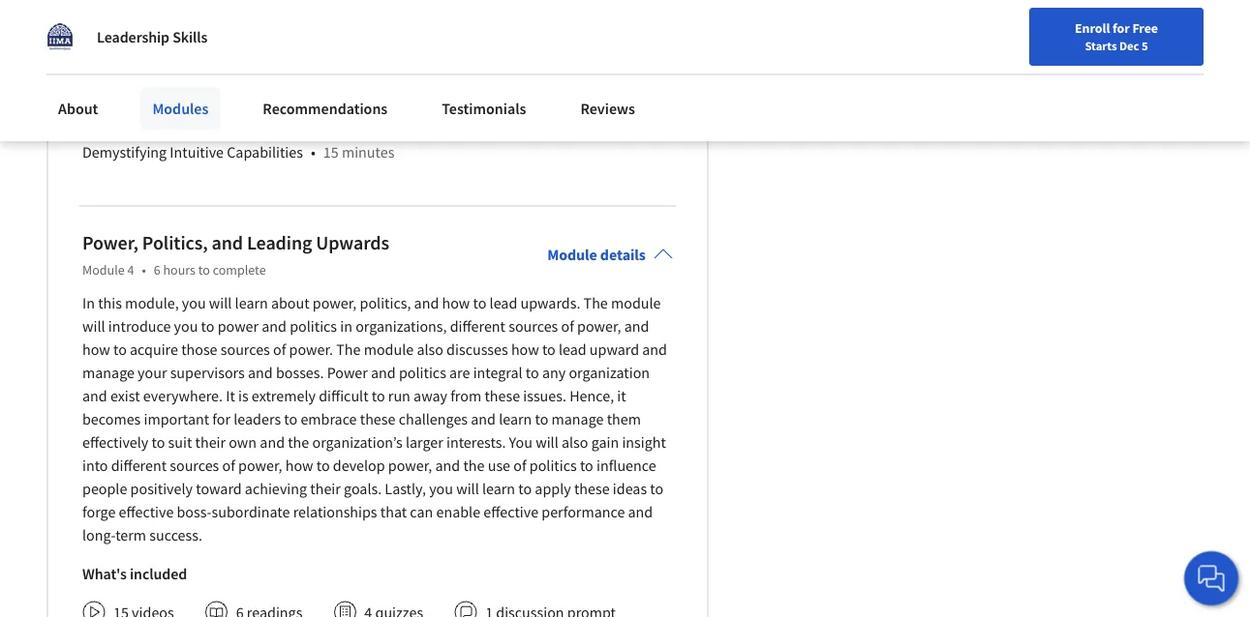 Task type: locate. For each thing, give the bounding box(es) containing it.
you
[[182, 294, 206, 313], [174, 317, 198, 336], [429, 479, 453, 499]]

0 horizontal spatial lead
[[490, 294, 517, 313]]

different up discusses
[[450, 317, 505, 336]]

0 vertical spatial the
[[288, 433, 309, 452]]

1 vertical spatial •
[[142, 262, 146, 279]]

5
[[1141, 38, 1148, 53]]

capabilities
[[227, 143, 303, 162]]

achieving
[[245, 479, 307, 499]]

and
[[226, 11, 251, 30], [212, 231, 243, 255], [414, 294, 439, 313], [262, 317, 287, 336], [624, 317, 649, 336], [642, 340, 667, 359], [248, 363, 273, 383], [371, 363, 396, 383], [82, 387, 107, 406], [471, 410, 496, 429], [260, 433, 285, 452], [435, 456, 460, 476], [628, 503, 653, 522]]

iima - iim ahmedabad image
[[46, 23, 74, 50]]

how up the achieving at the bottom
[[285, 456, 313, 476]]

use
[[488, 456, 510, 476]]

1 horizontal spatial lead
[[559, 340, 586, 359]]

the down interests.
[[463, 456, 485, 476]]

for inside in this module, you will learn about power, politics, and how to lead upwards. the module will introduce you to power and politics in organizations, different sources of power, and how to acquire those sources of power. the module also discusses how to lead upward and manage your supervisors and bosses. power and politics are integral to any organization and exist everywhere. it is extremely difficult to run away from these issues. hence, it becomes important for leaders to embrace these challenges and learn to manage them effectively to suit their own and the organization's larger interests. you will also gain insight into different sources of power, how to develop power, and the use of politics to influence people positively toward achieving their goals. lastly, you will learn to apply these ideas to forge effective boss-subordinate relationships that can enable effective performance and long-term success.
[[212, 410, 231, 429]]

about
[[58, 99, 98, 118]]

run
[[388, 387, 410, 406]]

insight
[[622, 433, 666, 452]]

testimonials
[[442, 99, 526, 118]]

and up becomes
[[82, 387, 107, 406]]

1 vertical spatial these
[[360, 410, 395, 429]]

free
[[1132, 19, 1158, 37]]

politics up apply
[[529, 456, 577, 476]]

positively
[[130, 479, 193, 499]]

power,
[[313, 294, 357, 313], [577, 317, 621, 336], [238, 456, 282, 476], [388, 456, 432, 476]]

0 vertical spatial •
[[311, 143, 315, 162]]

power, up in
[[313, 294, 357, 313]]

1 vertical spatial learn
[[499, 410, 532, 429]]

hence,
[[569, 387, 614, 406]]

to up those at left
[[201, 317, 214, 336]]

to left apply
[[518, 479, 532, 499]]

of down upwards.
[[561, 317, 574, 336]]

show notifications image
[[1059, 24, 1083, 47]]

1 vertical spatial lead
[[559, 340, 586, 359]]

those
[[181, 340, 217, 359]]

effective down use
[[483, 503, 538, 522]]

to left run
[[372, 387, 385, 406]]

module down details on the top of page
[[611, 294, 661, 313]]

modules
[[152, 99, 209, 118]]

1 horizontal spatial 15
[[323, 143, 339, 162]]

15 right total
[[301, 104, 317, 123]]

lead left upwards.
[[490, 294, 517, 313]]

• left 6 at the top
[[142, 262, 146, 279]]

2 vertical spatial sources
[[170, 456, 219, 476]]

away
[[414, 387, 447, 406]]

• inside power, politics, and leading upwards module 4 • 6 hours to complete
[[142, 262, 146, 279]]

total 15 minutes
[[266, 104, 374, 123]]

2 vertical spatial these
[[574, 479, 610, 499]]

2 vertical spatial politics
[[529, 456, 577, 476]]

prompt
[[196, 104, 245, 123]]

1 horizontal spatial sources
[[221, 340, 270, 359]]

how down in on the left of page
[[82, 340, 110, 359]]

0 horizontal spatial •
[[142, 262, 146, 279]]

will up power
[[209, 294, 232, 313]]

0 horizontal spatial the
[[336, 340, 361, 359]]

biases
[[365, 11, 407, 30]]

and down 'larger' at the bottom left of the page
[[435, 456, 460, 476]]

larger
[[406, 433, 443, 452]]

1 horizontal spatial also
[[562, 433, 588, 452]]

their up relationships
[[310, 479, 341, 499]]

1 vertical spatial manage
[[551, 410, 604, 429]]

manage
[[82, 363, 135, 383], [551, 410, 604, 429]]

learn down use
[[482, 479, 515, 499]]

the up power
[[336, 340, 361, 359]]

•
[[311, 143, 315, 162], [142, 262, 146, 279]]

0 vertical spatial module
[[611, 294, 661, 313]]

sources down power
[[221, 340, 270, 359]]

will right you at the left of the page
[[536, 433, 558, 452]]

2 horizontal spatial politics
[[529, 456, 577, 476]]

you down hours
[[182, 294, 206, 313]]

manage down hence,
[[551, 410, 604, 429]]

people
[[82, 479, 127, 499]]

the
[[288, 433, 309, 452], [463, 456, 485, 476]]

becomes
[[82, 410, 141, 429]]

demystifying
[[82, 143, 167, 162]]

dec
[[1119, 38, 1139, 53]]

module left details on the top of page
[[547, 245, 597, 265]]

politics up away
[[399, 363, 446, 383]]

1
[[113, 104, 121, 123]]

for down it
[[212, 410, 231, 429]]

power,
[[82, 231, 138, 255]]

0 vertical spatial you
[[182, 294, 206, 313]]

and left decision-
[[226, 11, 251, 30]]

bosses.
[[276, 363, 324, 383]]

to right hours
[[198, 262, 210, 279]]

0 horizontal spatial effective
[[119, 503, 174, 522]]

recommendations link
[[251, 87, 399, 130]]

performance
[[542, 503, 625, 522]]

to left any on the bottom of page
[[526, 363, 539, 383]]

module inside power, politics, and leading upwards module 4 • 6 hours to complete
[[82, 262, 125, 279]]

discussion
[[124, 104, 193, 123]]

politics up power.
[[290, 317, 337, 336]]

1 horizontal spatial effective
[[483, 503, 538, 522]]

sources
[[509, 317, 558, 336], [221, 340, 270, 359], [170, 456, 219, 476]]

how up discusses
[[442, 294, 470, 313]]

what's
[[82, 565, 127, 584]]

1 vertical spatial 15
[[323, 143, 339, 162]]

of up bosses.
[[273, 340, 286, 359]]

power, up upward
[[577, 317, 621, 336]]

module
[[611, 294, 661, 313], [364, 340, 414, 359]]

1 vertical spatial also
[[562, 433, 588, 452]]

these
[[485, 387, 520, 406], [360, 410, 395, 429], [574, 479, 610, 499]]

toward
[[196, 479, 242, 499]]

the right upwards.
[[583, 294, 608, 313]]

power
[[327, 363, 368, 383]]

15 down the total 15 minutes
[[323, 143, 339, 162]]

0 horizontal spatial sources
[[170, 456, 219, 476]]

intuitive
[[170, 143, 224, 162]]

1 horizontal spatial the
[[463, 456, 485, 476]]

sources down upwards.
[[509, 317, 558, 336]]

also down organizations,
[[417, 340, 443, 359]]

to down introduce
[[113, 340, 127, 359]]

develop
[[333, 456, 385, 476]]

minutes
[[320, 104, 374, 123], [342, 143, 394, 162]]

and down ideas
[[628, 503, 653, 522]]

0 vertical spatial these
[[485, 387, 520, 406]]

2 vertical spatial you
[[429, 479, 453, 499]]

lead up any on the bottom of page
[[559, 340, 586, 359]]

politics,
[[360, 294, 411, 313]]

and up is
[[248, 363, 273, 383]]

ideas
[[613, 479, 647, 499]]

2 horizontal spatial these
[[574, 479, 610, 499]]

2 horizontal spatial sources
[[509, 317, 558, 336]]

0 horizontal spatial politics
[[290, 317, 337, 336]]

1 effective from the left
[[119, 503, 174, 522]]

important
[[144, 410, 209, 429]]

leading
[[247, 231, 312, 255]]

of up toward
[[222, 456, 235, 476]]

attribute substitution and decision-making biases
[[82, 11, 407, 30]]

0 horizontal spatial 15
[[301, 104, 317, 123]]

politics
[[290, 317, 337, 336], [399, 363, 446, 383], [529, 456, 577, 476]]

1 vertical spatial module
[[364, 340, 414, 359]]

module left the 4
[[82, 262, 125, 279]]

gain
[[591, 433, 619, 452]]

0 horizontal spatial the
[[288, 433, 309, 452]]

minutes right total
[[320, 104, 374, 123]]

0 vertical spatial their
[[195, 433, 226, 452]]

these up organization's
[[360, 410, 395, 429]]

the down embrace
[[288, 433, 309, 452]]

0 vertical spatial learn
[[235, 294, 268, 313]]

0 horizontal spatial module
[[364, 340, 414, 359]]

0 horizontal spatial manage
[[82, 363, 135, 383]]

0 horizontal spatial different
[[111, 456, 167, 476]]

1 vertical spatial minutes
[[342, 143, 394, 162]]

minutes down recommendations
[[342, 143, 394, 162]]

for inside 'enroll for free starts dec 5'
[[1113, 19, 1130, 37]]

1 vertical spatial their
[[310, 479, 341, 499]]

different
[[450, 317, 505, 336], [111, 456, 167, 476]]

for up the dec
[[1113, 19, 1130, 37]]

chat with us image
[[1196, 564, 1227, 595]]

0 vertical spatial the
[[583, 294, 608, 313]]

0 vertical spatial minutes
[[320, 104, 374, 123]]

also left gain
[[562, 433, 588, 452]]

1 vertical spatial the
[[336, 340, 361, 359]]

1 horizontal spatial manage
[[551, 410, 604, 429]]

0 vertical spatial for
[[1113, 19, 1130, 37]]

success.
[[149, 526, 202, 545]]

manage up exist
[[82, 363, 135, 383]]

effective up term
[[119, 503, 174, 522]]

1 vertical spatial you
[[174, 317, 198, 336]]

these down integral
[[485, 387, 520, 406]]

will up enable
[[456, 479, 479, 499]]

1 horizontal spatial politics
[[399, 363, 446, 383]]

can
[[410, 503, 433, 522]]

for
[[1113, 19, 1130, 37], [212, 410, 231, 429]]

starts
[[1085, 38, 1117, 53]]

to inside power, politics, and leading upwards module 4 • 6 hours to complete
[[198, 262, 210, 279]]

the
[[583, 294, 608, 313], [336, 340, 361, 359]]

about link
[[46, 87, 110, 130]]

0 horizontal spatial module
[[82, 262, 125, 279]]

1 horizontal spatial •
[[311, 143, 315, 162]]

• down the total 15 minutes
[[311, 143, 315, 162]]

sources down the suit
[[170, 456, 219, 476]]

power, up lastly,
[[388, 456, 432, 476]]

and up complete
[[212, 231, 243, 255]]

different up positively on the bottom left of page
[[111, 456, 167, 476]]

0 vertical spatial different
[[450, 317, 505, 336]]

these up performance
[[574, 479, 610, 499]]

you up those at left
[[174, 317, 198, 336]]

1 vertical spatial for
[[212, 410, 231, 429]]

to down issues.
[[535, 410, 548, 429]]

0 horizontal spatial their
[[195, 433, 226, 452]]

0 horizontal spatial also
[[417, 340, 443, 359]]

1 horizontal spatial for
[[1113, 19, 1130, 37]]

organization's
[[312, 433, 403, 452]]

you up enable
[[429, 479, 453, 499]]

module down organizations,
[[364, 340, 414, 359]]

to right ideas
[[650, 479, 663, 499]]

leaders
[[234, 410, 281, 429]]

learn up you at the left of the page
[[499, 410, 532, 429]]

0 horizontal spatial for
[[212, 410, 231, 429]]

their right the suit
[[195, 433, 226, 452]]

learn up power
[[235, 294, 268, 313]]

and inside power, politics, and leading upwards module 4 • 6 hours to complete
[[212, 231, 243, 255]]

1 vertical spatial the
[[463, 456, 485, 476]]

demystifying intuitive capabilities • 15 minutes
[[82, 143, 394, 162]]



Task type: vqa. For each thing, say whether or not it's contained in the screenshot.
sources
yes



Task type: describe. For each thing, give the bounding box(es) containing it.
goals.
[[344, 479, 382, 499]]

any
[[542, 363, 566, 383]]

leadership skills
[[97, 27, 208, 46]]

upwards
[[316, 231, 389, 255]]

difficult
[[319, 387, 369, 406]]

discusses
[[446, 340, 508, 359]]

enroll for free starts dec 5
[[1075, 19, 1158, 53]]

0 vertical spatial also
[[417, 340, 443, 359]]

enroll
[[1075, 19, 1110, 37]]

organization
[[569, 363, 650, 383]]

relationships
[[293, 503, 377, 522]]

apply
[[535, 479, 571, 499]]

complete
[[213, 262, 266, 279]]

attribute
[[82, 11, 140, 30]]

0 vertical spatial lead
[[490, 294, 517, 313]]

challenges
[[399, 410, 468, 429]]

1 horizontal spatial module
[[547, 245, 597, 265]]

to up discusses
[[473, 294, 486, 313]]

reviews link
[[569, 87, 647, 130]]

total
[[266, 104, 298, 123]]

enable
[[436, 503, 480, 522]]

hours
[[163, 262, 196, 279]]

included
[[130, 565, 187, 584]]

and down leaders
[[260, 433, 285, 452]]

to down gain
[[580, 456, 593, 476]]

introduce
[[108, 317, 171, 336]]

1 horizontal spatial these
[[485, 387, 520, 406]]

in
[[340, 317, 352, 336]]

reviews
[[580, 99, 635, 118]]

1 vertical spatial different
[[111, 456, 167, 476]]

extremely
[[252, 387, 316, 406]]

of right use
[[513, 456, 526, 476]]

0 vertical spatial politics
[[290, 317, 337, 336]]

and down about
[[262, 317, 287, 336]]

1 horizontal spatial their
[[310, 479, 341, 499]]

suit
[[168, 433, 192, 452]]

4
[[127, 262, 134, 279]]

1 horizontal spatial different
[[450, 317, 505, 336]]

to left the develop
[[316, 456, 330, 476]]

subordinate
[[212, 503, 290, 522]]

1 vertical spatial politics
[[399, 363, 446, 383]]

power
[[218, 317, 259, 336]]

politics,
[[142, 231, 208, 255]]

and inside hide info about module content region
[[226, 11, 251, 30]]

coursera image
[[15, 16, 138, 47]]

0 vertical spatial sources
[[509, 317, 558, 336]]

is
[[238, 387, 249, 406]]

2 effective from the left
[[483, 503, 538, 522]]

and up upward
[[624, 317, 649, 336]]

substitution
[[143, 11, 223, 30]]

everywhere.
[[143, 387, 223, 406]]

into
[[82, 456, 108, 476]]

how up integral
[[511, 340, 539, 359]]

acquire
[[130, 340, 178, 359]]

influence
[[596, 456, 656, 476]]

to down extremely
[[284, 410, 297, 429]]

1 horizontal spatial the
[[583, 294, 608, 313]]

making
[[314, 11, 362, 30]]

upwards.
[[520, 294, 580, 313]]

your
[[138, 363, 167, 383]]

hide info about module content region
[[82, 0, 673, 179]]

power, politics, and leading upwards module 4 • 6 hours to complete
[[82, 231, 389, 279]]

this
[[98, 294, 122, 313]]

them
[[607, 410, 641, 429]]

0 vertical spatial manage
[[82, 363, 135, 383]]

will down in on the left of page
[[82, 317, 105, 336]]

in
[[82, 294, 95, 313]]

1 vertical spatial sources
[[221, 340, 270, 359]]

power, up the achieving at the bottom
[[238, 456, 282, 476]]

leadership
[[97, 27, 169, 46]]

upward
[[590, 340, 639, 359]]

1 horizontal spatial module
[[611, 294, 661, 313]]

interests.
[[446, 433, 506, 452]]

exist
[[110, 387, 140, 406]]

details
[[600, 245, 646, 265]]

to left the suit
[[152, 433, 165, 452]]

long-
[[82, 526, 115, 545]]

forge
[[82, 503, 116, 522]]

what's included
[[82, 565, 187, 584]]

own
[[229, 433, 257, 452]]

that
[[380, 503, 407, 522]]

module details
[[547, 245, 646, 265]]

supervisors
[[170, 363, 245, 383]]

modules link
[[141, 87, 220, 130]]

are
[[449, 363, 470, 383]]

organizations,
[[356, 317, 447, 336]]

0 horizontal spatial these
[[360, 410, 395, 429]]

and up run
[[371, 363, 396, 383]]

lastly,
[[385, 479, 426, 499]]

decision-
[[254, 11, 314, 30]]

and up interests.
[[471, 410, 496, 429]]

you
[[509, 433, 533, 452]]

6
[[154, 262, 160, 279]]

and right upward
[[642, 340, 667, 359]]

recommendations
[[263, 99, 388, 118]]

• inside hide info about module content region
[[311, 143, 315, 162]]

0 vertical spatial 15
[[301, 104, 317, 123]]

issues.
[[523, 387, 566, 406]]

and up organizations,
[[414, 294, 439, 313]]

testimonials link
[[430, 87, 538, 130]]

to up any on the bottom of page
[[542, 340, 556, 359]]

term
[[115, 526, 146, 545]]

in this module, you will learn about power, politics, and how to lead upwards. the module will introduce you to power and politics in organizations, different sources of power, and how to acquire those sources of power. the module also discusses how to lead upward and manage your supervisors and bosses. power and politics are integral to any organization and exist everywhere. it is extremely difficult to run away from these issues. hence, it becomes important for leaders to embrace these challenges and learn to manage them effectively to suit their own and the organization's larger interests. you will also gain insight into different sources of power, how to develop power, and the use of politics to influence people positively toward achieving their goals. lastly, you will learn to apply these ideas to forge effective boss-subordinate relationships that can enable effective performance and long-term success.
[[82, 294, 667, 545]]

embrace
[[301, 410, 357, 429]]

from
[[450, 387, 481, 406]]

2 vertical spatial learn
[[482, 479, 515, 499]]

1 discussion prompt
[[113, 104, 245, 123]]



